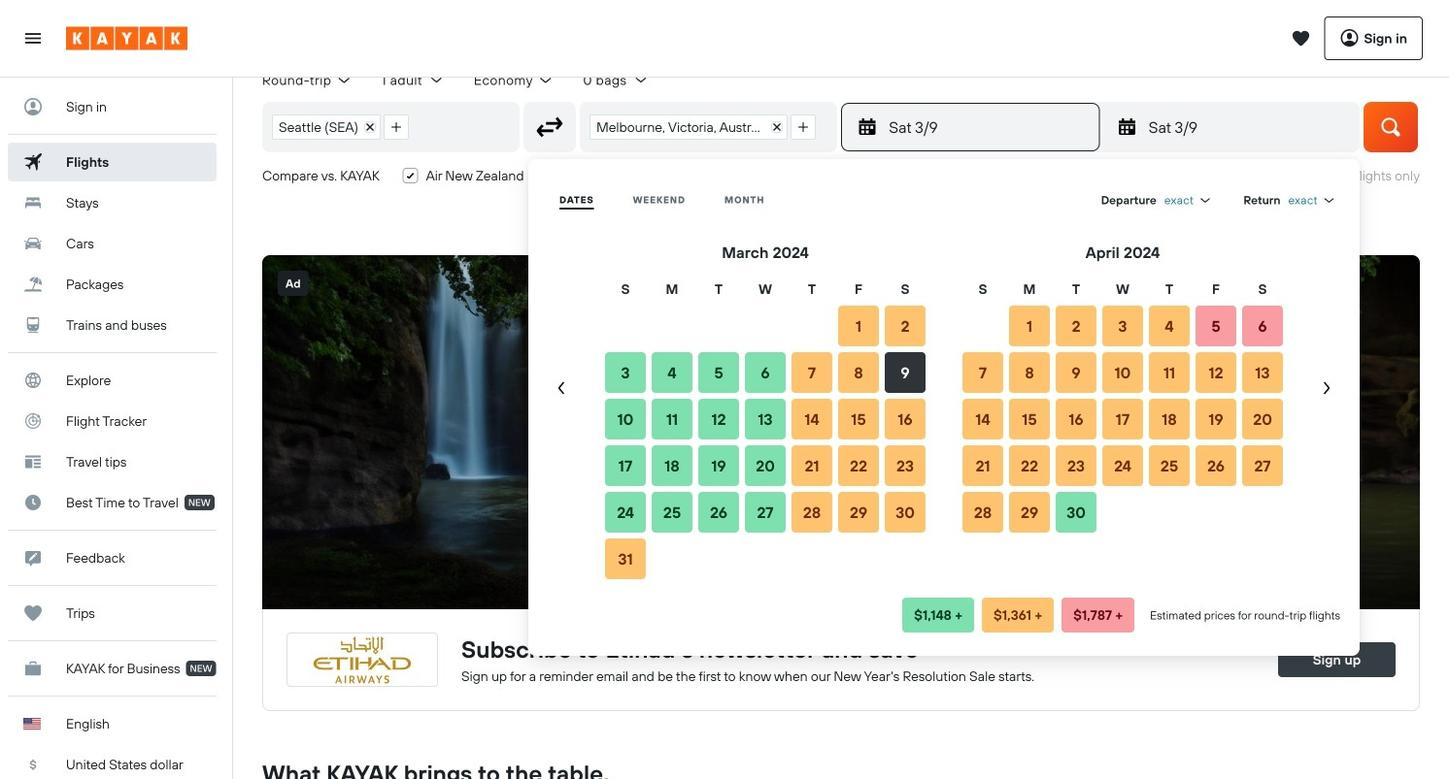Task type: describe. For each thing, give the bounding box(es) containing it.
1 list item from the left
[[272, 114, 381, 140]]

list for flight origin input text box
[[263, 103, 418, 151]]

prices on this day are below average element
[[903, 598, 974, 633]]

remove image for flight origin input text box
[[365, 122, 375, 132]]

2 saturday march 9th element from the left
[[1149, 115, 1347, 139]]

Dates radio
[[559, 194, 594, 206]]

Trip type Round-trip field
[[262, 71, 352, 89]]

Month radio
[[724, 194, 765, 206]]

3 list item from the left
[[590, 114, 788, 140]]

1 saturday march 9th element from the left
[[889, 115, 1087, 139]]

united states (english) image
[[23, 719, 41, 730]]

navigation menu image
[[23, 29, 43, 48]]

prices on this day are above average element
[[1062, 598, 1135, 633]]

start date calendar input use left and right arrow keys to change day. use up and down arrow keys to change week. tab
[[536, 241, 1352, 583]]

4 list item from the left
[[791, 114, 816, 140]]

Flight destination input text field
[[825, 103, 837, 151]]



Task type: locate. For each thing, give the bounding box(es) containing it.
1 horizontal spatial saturday march 9th element
[[1149, 115, 1347, 139]]

prices on this day are around average element
[[982, 598, 1054, 633]]

list item up weekend radio
[[590, 114, 788, 140]]

hpto-image element
[[262, 255, 1420, 610]]

2 list item from the left
[[384, 114, 409, 140]]

list item left flight destination input "text field"
[[791, 114, 816, 140]]

list item
[[272, 114, 381, 140], [384, 114, 409, 140], [590, 114, 788, 140], [791, 114, 816, 140]]

menu
[[536, 183, 1352, 633]]

0 horizontal spatial remove image
[[365, 122, 375, 132]]

list for flight destination input "text field"
[[581, 103, 825, 151]]

0 horizontal spatial list
[[263, 103, 418, 151]]

list item down trip type round-trip field
[[272, 114, 381, 140]]

2 list from the left
[[581, 103, 825, 151]]

list down trip type round-trip field
[[263, 103, 418, 151]]

1 horizontal spatial remove image
[[772, 122, 782, 132]]

2 remove image from the left
[[772, 122, 782, 132]]

0 horizontal spatial saturday march 9th element
[[889, 115, 1087, 139]]

hpto logo image
[[288, 634, 437, 687]]

remove image for flight destination input "text field"
[[772, 122, 782, 132]]

list item left flight origin input text box
[[384, 114, 409, 140]]

None field
[[1164, 193, 1213, 208], [1288, 193, 1337, 208], [1164, 193, 1213, 208], [1288, 193, 1337, 208]]

1 list from the left
[[263, 103, 418, 151]]

Cabin type Economy field
[[474, 71, 554, 89]]

remove image
[[365, 122, 375, 132], [772, 122, 782, 132]]

Weekend radio
[[633, 194, 686, 206]]

1 remove image from the left
[[365, 122, 375, 132]]

swap departure airport and destination airport image
[[531, 109, 568, 146]]

submit feedback about our site image
[[16, 541, 51, 576]]

1 horizontal spatial list
[[581, 103, 825, 151]]

saturday march 9th element
[[889, 115, 1087, 139], [1149, 115, 1347, 139]]

list
[[263, 103, 418, 151], [581, 103, 825, 151]]

Flight origin input text field
[[418, 103, 519, 151]]

list up month radio
[[581, 103, 825, 151]]



Task type: vqa. For each thing, say whether or not it's contained in the screenshot.
Destination Input text box
no



